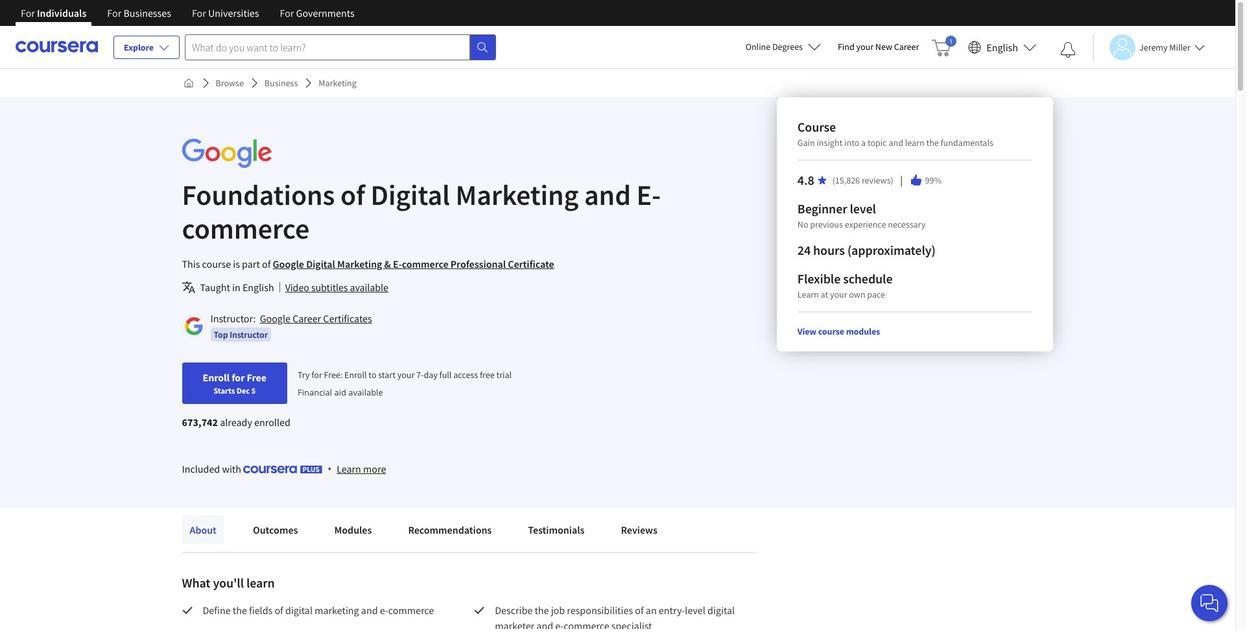 Task type: locate. For each thing, give the bounding box(es) containing it.
level inside beginner level no previous experience necessary
[[850, 201, 877, 217]]

learn right • at the bottom of page
[[337, 463, 361, 476]]

for right try
[[312, 369, 322, 381]]

level up experience on the right top
[[850, 201, 877, 217]]

marketing inside marketing link
[[319, 77, 357, 89]]

for
[[312, 369, 322, 381], [232, 371, 245, 384]]

course
[[798, 119, 836, 135]]

commerce inside foundations of digital marketing and e- commerce
[[182, 211, 310, 247]]

subtitles
[[311, 281, 348, 294]]

career
[[895, 41, 920, 53], [293, 312, 321, 325]]

1 vertical spatial course
[[819, 326, 845, 337]]

commerce
[[182, 211, 310, 247], [402, 258, 449, 271], [389, 604, 434, 617], [564, 620, 610, 629]]

e-
[[380, 604, 389, 617], [556, 620, 564, 629]]

for governments
[[280, 6, 355, 19]]

this
[[182, 258, 200, 271]]

available down 'this course is part of google digital marketing & e-commerce professional certificate'
[[350, 281, 389, 294]]

universities
[[208, 6, 259, 19]]

1 horizontal spatial digital
[[371, 177, 450, 213]]

1 vertical spatial career
[[293, 312, 321, 325]]

dec
[[237, 385, 250, 396]]

and inside "course gain insight into a topic and learn the fundamentals"
[[889, 137, 904, 149]]

individuals
[[37, 6, 87, 19]]

1 for from the left
[[21, 6, 35, 19]]

•
[[328, 462, 332, 476]]

enroll up starts on the bottom left
[[203, 371, 230, 384]]

1 horizontal spatial your
[[831, 289, 848, 300]]

career right new
[[895, 41, 920, 53]]

1 vertical spatial english
[[243, 281, 274, 294]]

english right shopping cart: 1 item image
[[987, 41, 1019, 54]]

your left 7-
[[398, 369, 415, 381]]

instructor
[[230, 329, 268, 341]]

• learn more
[[328, 462, 386, 476]]

marketing
[[319, 77, 357, 89], [456, 177, 579, 213], [337, 258, 382, 271]]

learn left the at
[[798, 289, 819, 300]]

necessary
[[888, 219, 926, 230]]

1 horizontal spatial learn
[[798, 289, 819, 300]]

reviews
[[621, 524, 658, 537]]

for left governments
[[280, 6, 294, 19]]

2 vertical spatial your
[[398, 369, 415, 381]]

0 vertical spatial e-
[[380, 604, 389, 617]]

included with
[[182, 463, 243, 476]]

governments
[[296, 6, 355, 19]]

career down video
[[293, 312, 321, 325]]

0 vertical spatial english
[[987, 41, 1019, 54]]

the left job
[[535, 604, 549, 617]]

learn up fields
[[247, 575, 275, 591]]

7-
[[417, 369, 424, 381]]

4.8
[[798, 172, 815, 188]]

0 vertical spatial course
[[202, 258, 231, 271]]

coursera plus image
[[243, 466, 323, 474]]

0 vertical spatial google
[[273, 258, 304, 271]]

0 horizontal spatial the
[[233, 604, 247, 617]]

marketing inside foundations of digital marketing and e- commerce
[[456, 177, 579, 213]]

0 vertical spatial digital
[[371, 177, 450, 213]]

job
[[551, 604, 565, 617]]

1 vertical spatial available
[[349, 387, 383, 398]]

english right in
[[243, 281, 274, 294]]

entry-
[[659, 604, 685, 617]]

1 vertical spatial your
[[831, 289, 848, 300]]

own
[[850, 289, 866, 300]]

1 vertical spatial level
[[685, 604, 706, 617]]

your
[[857, 41, 874, 53], [831, 289, 848, 300], [398, 369, 415, 381]]

of
[[341, 177, 365, 213], [262, 258, 271, 271], [275, 604, 283, 617], [635, 604, 644, 617]]

learn inside "course gain insight into a topic and learn the fundamentals"
[[906, 137, 925, 149]]

1 horizontal spatial career
[[895, 41, 920, 53]]

0 vertical spatial level
[[850, 201, 877, 217]]

course left is
[[202, 258, 231, 271]]

e- inside foundations of digital marketing and e- commerce
[[637, 177, 661, 213]]

0 horizontal spatial course
[[202, 258, 231, 271]]

learn inside • learn more
[[337, 463, 361, 476]]

for left individuals
[[21, 6, 35, 19]]

your right the at
[[831, 289, 848, 300]]

0 horizontal spatial enroll
[[203, 371, 230, 384]]

0 vertical spatial e-
[[637, 177, 661, 213]]

0 horizontal spatial career
[[293, 312, 321, 325]]

1 horizontal spatial learn
[[906, 137, 925, 149]]

1 digital from the left
[[286, 604, 313, 617]]

0 horizontal spatial learn
[[337, 463, 361, 476]]

1 vertical spatial digital
[[306, 258, 335, 271]]

fields
[[249, 604, 273, 617]]

digital right the entry-
[[708, 604, 735, 617]]

1 horizontal spatial level
[[850, 201, 877, 217]]

business link
[[259, 71, 303, 95]]

for for governments
[[280, 6, 294, 19]]

for for individuals
[[21, 6, 35, 19]]

banner navigation
[[10, 0, 365, 36]]

What do you want to learn? text field
[[185, 34, 470, 60]]

e- right marketing
[[380, 604, 389, 617]]

foundations of digital marketing and e- commerce
[[182, 177, 661, 247]]

673,742
[[182, 416, 218, 429]]

2 horizontal spatial the
[[927, 137, 939, 149]]

instructor:
[[211, 312, 256, 325]]

3 for from the left
[[192, 6, 206, 19]]

for left businesses
[[107, 6, 121, 19]]

available down "to"
[[349, 387, 383, 398]]

0 vertical spatial marketing
[[319, 77, 357, 89]]

taught
[[200, 281, 230, 294]]

0 vertical spatial learn
[[798, 289, 819, 300]]

an
[[646, 604, 657, 617]]

beginner
[[798, 201, 848, 217]]

browse
[[216, 77, 244, 89]]

browse link
[[211, 71, 249, 95]]

specialist
[[612, 620, 652, 629]]

2 digital from the left
[[708, 604, 735, 617]]

google image
[[182, 139, 272, 168]]

start
[[378, 369, 396, 381]]

the for describe the job responsibilities of an entry-level digital marketer and e-commerce specialist
[[535, 604, 549, 617]]

24 hours (approximately)
[[798, 242, 936, 258]]

your right find
[[857, 41, 874, 53]]

1 vertical spatial learn
[[247, 575, 275, 591]]

financial
[[298, 387, 332, 398]]

google up video
[[273, 258, 304, 271]]

jeremy
[[1140, 41, 1168, 53]]

the left fields
[[233, 604, 247, 617]]

2 for from the left
[[107, 6, 121, 19]]

for up dec
[[232, 371, 245, 384]]

1 vertical spatial marketing
[[456, 177, 579, 213]]

1 vertical spatial learn
[[337, 463, 361, 476]]

1 horizontal spatial the
[[535, 604, 549, 617]]

1 vertical spatial e-
[[556, 620, 564, 629]]

digital inside describe the job responsibilities of an entry-level digital marketer and e-commerce specialist
[[708, 604, 735, 617]]

pace
[[868, 289, 886, 300]]

1 horizontal spatial e-
[[556, 620, 564, 629]]

business
[[265, 77, 298, 89]]

2 horizontal spatial your
[[857, 41, 874, 53]]

the left the 'fundamentals'
[[927, 137, 939, 149]]

level right an
[[685, 604, 706, 617]]

(15,826
[[833, 175, 861, 186]]

enroll left "to"
[[345, 369, 367, 381]]

find your new career link
[[832, 39, 926, 55]]

english
[[987, 41, 1019, 54], [243, 281, 274, 294]]

0 horizontal spatial for
[[232, 371, 245, 384]]

you'll
[[213, 575, 244, 591]]

trial
[[497, 369, 512, 381]]

digital left marketing
[[286, 604, 313, 617]]

learn right topic at the top of the page
[[906, 137, 925, 149]]

for inside try for free: enroll to start your 7-day full access free trial financial aid available
[[312, 369, 322, 381]]

0 horizontal spatial digital
[[306, 258, 335, 271]]

(15,826 reviews) |
[[833, 173, 905, 188]]

and inside describe the job responsibilities of an entry-level digital marketer and e-commerce specialist
[[537, 620, 554, 629]]

level
[[850, 201, 877, 217], [685, 604, 706, 617]]

home image
[[183, 78, 194, 88]]

and
[[889, 137, 904, 149], [585, 177, 631, 213], [361, 604, 378, 617], [537, 620, 554, 629]]

24
[[798, 242, 811, 258]]

enrolled
[[254, 416, 291, 429]]

google up instructor
[[260, 312, 291, 325]]

1 horizontal spatial english
[[987, 41, 1019, 54]]

1 horizontal spatial course
[[819, 326, 845, 337]]

for left universities
[[192, 6, 206, 19]]

no
[[798, 219, 809, 230]]

1 horizontal spatial digital
[[708, 604, 735, 617]]

career inside the instructor: google career certificates top instructor
[[293, 312, 321, 325]]

flexible schedule learn at your own pace
[[798, 271, 893, 300]]

online degrees
[[746, 41, 803, 53]]

video subtitles available button
[[285, 280, 389, 295]]

enroll inside try for free: enroll to start your 7-day full access free trial financial aid available
[[345, 369, 367, 381]]

0 horizontal spatial level
[[685, 604, 706, 617]]

for for enroll
[[232, 371, 245, 384]]

reviews)
[[862, 175, 894, 186]]

&
[[385, 258, 391, 271]]

the
[[927, 137, 939, 149], [233, 604, 247, 617], [535, 604, 549, 617]]

1 vertical spatial e-
[[393, 258, 402, 271]]

0 vertical spatial career
[[895, 41, 920, 53]]

available
[[350, 281, 389, 294], [349, 387, 383, 398]]

video
[[285, 281, 309, 294]]

for for businesses
[[107, 6, 121, 19]]

businesses
[[124, 6, 171, 19]]

course right view
[[819, 326, 845, 337]]

1 vertical spatial google
[[260, 312, 291, 325]]

the inside "course gain insight into a topic and learn the fundamentals"
[[927, 137, 939, 149]]

for inside enroll for free starts dec 5
[[232, 371, 245, 384]]

0 vertical spatial available
[[350, 281, 389, 294]]

0 vertical spatial learn
[[906, 137, 925, 149]]

testimonials link
[[521, 516, 593, 544]]

4 for from the left
[[280, 6, 294, 19]]

e- down job
[[556, 620, 564, 629]]

1 horizontal spatial enroll
[[345, 369, 367, 381]]

0 horizontal spatial digital
[[286, 604, 313, 617]]

None search field
[[185, 34, 496, 60]]

the inside describe the job responsibilities of an entry-level digital marketer and e-commerce specialist
[[535, 604, 549, 617]]

(approximately)
[[848, 242, 936, 258]]

digital
[[286, 604, 313, 617], [708, 604, 735, 617]]

0 horizontal spatial your
[[398, 369, 415, 381]]

1 horizontal spatial for
[[312, 369, 322, 381]]

1 horizontal spatial e-
[[637, 177, 661, 213]]

a
[[862, 137, 866, 149]]



Task type: describe. For each thing, give the bounding box(es) containing it.
modules
[[847, 326, 881, 337]]

0 vertical spatial your
[[857, 41, 874, 53]]

full
[[440, 369, 452, 381]]

miller
[[1170, 41, 1191, 53]]

chat with us image
[[1200, 593, 1221, 614]]

fundamentals
[[941, 137, 994, 149]]

level inside describe the job responsibilities of an entry-level digital marketer and e-commerce specialist
[[685, 604, 706, 617]]

2 vertical spatial marketing
[[337, 258, 382, 271]]

top
[[214, 329, 228, 341]]

view course modules
[[798, 326, 881, 337]]

enroll for free starts dec 5
[[203, 371, 267, 396]]

video subtitles available
[[285, 281, 389, 294]]

instructor: google career certificates top instructor
[[211, 312, 372, 341]]

5
[[252, 385, 256, 396]]

of inside describe the job responsibilities of an entry-level digital marketer and e-commerce specialist
[[635, 604, 644, 617]]

view course modules link
[[798, 326, 881, 337]]

professional
[[451, 258, 506, 271]]

free
[[480, 369, 495, 381]]

day
[[424, 369, 438, 381]]

into
[[845, 137, 860, 149]]

outcomes link
[[245, 516, 306, 544]]

show notifications image
[[1061, 42, 1077, 58]]

jeremy miller button
[[1093, 34, 1206, 60]]

topic
[[868, 137, 887, 149]]

673,742 already enrolled
[[182, 416, 291, 429]]

hours
[[814, 242, 845, 258]]

free
[[247, 371, 267, 384]]

english button
[[964, 26, 1042, 68]]

and inside foundations of digital marketing and e- commerce
[[585, 177, 631, 213]]

english inside button
[[987, 41, 1019, 54]]

new
[[876, 41, 893, 53]]

at
[[821, 289, 829, 300]]

flexible
[[798, 271, 841, 287]]

course gain insight into a topic and learn the fundamentals
[[798, 119, 994, 149]]

google inside the instructor: google career certificates top instructor
[[260, 312, 291, 325]]

coursera image
[[16, 37, 98, 57]]

outcomes
[[253, 524, 298, 537]]

try
[[298, 369, 310, 381]]

the for define the fields of digital marketing and e-commerce
[[233, 604, 247, 617]]

describe the job responsibilities of an entry-level digital marketer and e-commerce specialist
[[495, 604, 737, 629]]

responsibilities
[[567, 604, 633, 617]]

0 horizontal spatial e-
[[380, 604, 389, 617]]

recommendations link
[[401, 516, 500, 544]]

explore
[[124, 42, 154, 53]]

this course is part of google digital marketing & e-commerce professional certificate
[[182, 258, 555, 271]]

modules
[[334, 524, 372, 537]]

certificate
[[508, 258, 555, 271]]

gain
[[798, 137, 815, 149]]

about link
[[182, 516, 224, 544]]

what
[[182, 575, 211, 591]]

define the fields of digital marketing and e-commerce
[[203, 604, 434, 617]]

find
[[838, 41, 855, 53]]

enroll inside enroll for free starts dec 5
[[203, 371, 230, 384]]

more
[[363, 463, 386, 476]]

available inside try for free: enroll to start your 7-day full access free trial financial aid available
[[349, 387, 383, 398]]

aid
[[335, 387, 347, 398]]

e- inside describe the job responsibilities of an entry-level digital marketer and e-commerce specialist
[[556, 620, 564, 629]]

course for view
[[819, 326, 845, 337]]

0 horizontal spatial english
[[243, 281, 274, 294]]

insight
[[817, 137, 843, 149]]

free:
[[324, 369, 343, 381]]

certificates
[[323, 312, 372, 325]]

your inside flexible schedule learn at your own pace
[[831, 289, 848, 300]]

for for try
[[312, 369, 322, 381]]

degrees
[[773, 41, 803, 53]]

learn inside flexible schedule learn at your own pace
[[798, 289, 819, 300]]

taught in english
[[200, 281, 274, 294]]

included
[[182, 463, 220, 476]]

shopping cart: 1 item image
[[933, 36, 957, 56]]

financial aid available button
[[298, 387, 383, 398]]

course for this
[[202, 258, 231, 271]]

available inside button
[[350, 281, 389, 294]]

digital inside foundations of digital marketing and e- commerce
[[371, 177, 450, 213]]

with
[[222, 463, 241, 476]]

marketer
[[495, 620, 535, 629]]

already
[[220, 416, 252, 429]]

for universities
[[192, 6, 259, 19]]

of inside foundations of digital marketing and e- commerce
[[341, 177, 365, 213]]

what you'll learn
[[182, 575, 275, 591]]

google career certificates image
[[184, 317, 203, 336]]

for businesses
[[107, 6, 171, 19]]

foundations
[[182, 177, 335, 213]]

reviews link
[[614, 516, 666, 544]]

marketing
[[315, 604, 359, 617]]

commerce inside describe the job responsibilities of an entry-level digital marketer and e-commerce specialist
[[564, 620, 610, 629]]

view
[[798, 326, 817, 337]]

online degrees button
[[736, 32, 832, 61]]

jeremy miller
[[1140, 41, 1191, 53]]

is
[[233, 258, 240, 271]]

|
[[899, 173, 905, 188]]

find your new career
[[838, 41, 920, 53]]

define
[[203, 604, 231, 617]]

to
[[369, 369, 377, 381]]

google career certificates link
[[260, 312, 372, 325]]

modules link
[[327, 516, 380, 544]]

0 horizontal spatial learn
[[247, 575, 275, 591]]

your inside try for free: enroll to start your 7-day full access free trial financial aid available
[[398, 369, 415, 381]]

in
[[232, 281, 241, 294]]

experience
[[845, 219, 887, 230]]

0 horizontal spatial e-
[[393, 258, 402, 271]]

testimonials
[[528, 524, 585, 537]]

learn more link
[[337, 461, 386, 477]]

for for universities
[[192, 6, 206, 19]]



Task type: vqa. For each thing, say whether or not it's contained in the screenshot.
4.7 / 5 average rating given by 200,000+ global learners enrolled in an entry-level professional certificate²
no



